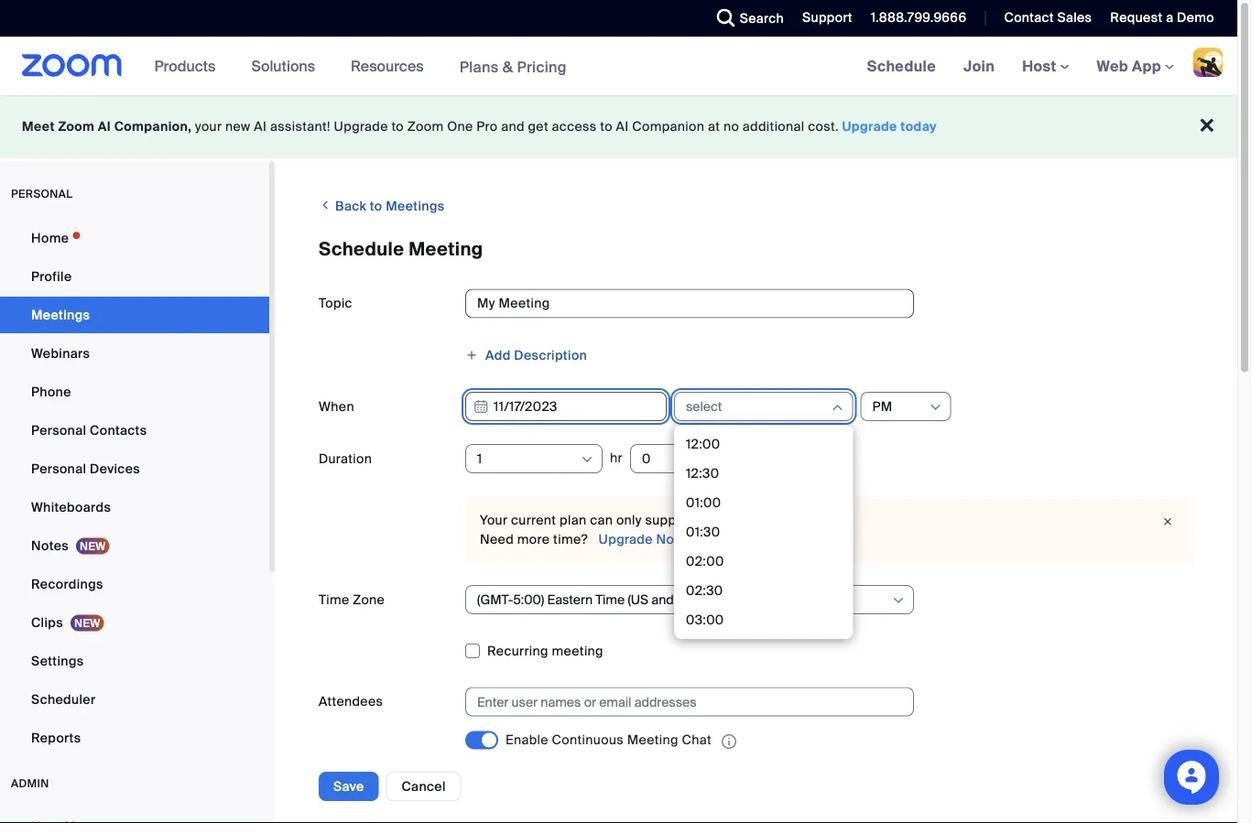 Task type: locate. For each thing, give the bounding box(es) containing it.
products
[[154, 56, 216, 76]]

2 horizontal spatial ai
[[616, 118, 629, 135]]

03:00
[[686, 611, 724, 628]]

schedule inside the meetings navigation
[[867, 56, 936, 76]]

notes link
[[0, 528, 269, 564]]

pricing
[[517, 57, 567, 76]]

schedule down back
[[319, 238, 404, 261]]

notes
[[31, 537, 69, 554]]

at
[[708, 118, 720, 135]]

have
[[640, 756, 670, 773]]

home link
[[0, 220, 269, 256]]

support link
[[789, 0, 857, 37], [802, 9, 853, 26]]

companion,
[[114, 118, 192, 135]]

ai right "new"
[[254, 118, 267, 135]]

1 horizontal spatial the
[[737, 756, 758, 773]]

0 vertical spatial show options image
[[580, 452, 594, 467]]

duration
[[319, 450, 372, 467]]

banner
[[0, 37, 1237, 97]]

0 horizontal spatial zoom
[[58, 118, 95, 135]]

add
[[485, 347, 511, 364]]

whiteboards link
[[0, 489, 269, 526]]

0 vertical spatial access
[[552, 118, 597, 135]]

scheduler
[[31, 691, 96, 708]]

one
[[447, 118, 473, 135]]

contacts
[[90, 422, 147, 439]]

1 horizontal spatial zoom
[[407, 118, 444, 135]]

meeting id option group
[[465, 817, 1193, 823]]

1 vertical spatial and
[[625, 775, 649, 792]]

time zone
[[319, 591, 385, 608]]

0 horizontal spatial meeting.
[[708, 775, 763, 792]]

When text field
[[465, 392, 667, 421]]

1 vertical spatial chat
[[548, 775, 577, 792]]

ai left companion
[[616, 118, 629, 135]]

admin
[[11, 777, 49, 791]]

access down 'enable continuous meeting chat' application at bottom
[[673, 756, 718, 773]]

learn more about enable continuous meeting chat image
[[716, 733, 742, 750]]

0 vertical spatial chat
[[682, 732, 712, 749]]

solutions button
[[251, 37, 323, 95]]

personal contacts
[[31, 422, 147, 439]]

meeting. down 'learn more about enable continuous meeting chat' icon
[[708, 775, 763, 792]]

1 horizontal spatial upgrade
[[599, 531, 653, 548]]

zoom
[[58, 118, 95, 135], [407, 118, 444, 135]]

pro
[[477, 118, 498, 135]]

and inside added attendees will have access to the meeting group chat before and after the meeting.
[[625, 775, 649, 792]]

1 horizontal spatial meeting.
[[796, 512, 851, 529]]

web app button
[[1097, 56, 1174, 76]]

0 vertical spatial meeting.
[[796, 512, 851, 529]]

1 vertical spatial meetings
[[31, 306, 90, 323]]

0 horizontal spatial meeting
[[409, 238, 483, 261]]

meeting down back to meetings
[[409, 238, 483, 261]]

0 horizontal spatial chat
[[548, 775, 577, 792]]

host button
[[1022, 56, 1069, 76]]

to right back
[[370, 198, 382, 215]]

meeting. inside your current plan can only support 40 minutes per meeting. need more time? upgrade now
[[796, 512, 851, 529]]

and inside meet zoom ai companion, footer
[[501, 118, 525, 135]]

chat
[[682, 732, 712, 749], [548, 775, 577, 792]]

chat left 'learn more about enable continuous meeting chat' icon
[[682, 732, 712, 749]]

personal contacts link
[[0, 412, 269, 449]]

1 horizontal spatial schedule
[[867, 56, 936, 76]]

0 vertical spatial schedule
[[867, 56, 936, 76]]

0 vertical spatial meeting
[[409, 238, 483, 261]]

personal up whiteboards
[[31, 460, 86, 477]]

1 vertical spatial personal
[[31, 460, 86, 477]]

meet zoom ai companion, footer
[[0, 95, 1237, 158]]

meeting
[[409, 238, 483, 261], [627, 732, 679, 749], [761, 756, 812, 773]]

0 horizontal spatial ai
[[98, 118, 111, 135]]

pm
[[872, 398, 893, 415]]

settings link
[[0, 643, 269, 680]]

now
[[656, 531, 684, 548]]

meeting. right per
[[796, 512, 851, 529]]

list box
[[679, 430, 849, 823]]

show options image
[[580, 452, 594, 467], [891, 594, 906, 608]]

personal menu menu
[[0, 220, 269, 758]]

meetings inside 'meetings' link
[[31, 306, 90, 323]]

1 vertical spatial schedule
[[319, 238, 404, 261]]

phone link
[[0, 374, 269, 410]]

support
[[802, 9, 853, 26]]

upgrade right the cost.
[[842, 118, 897, 135]]

the down 'learn more about enable continuous meeting chat' icon
[[737, 756, 758, 773]]

access
[[552, 118, 597, 135], [673, 756, 718, 773]]

meetings inside back to meetings link
[[386, 198, 445, 215]]

1 horizontal spatial access
[[673, 756, 718, 773]]

0 horizontal spatial meetings
[[31, 306, 90, 323]]

0 horizontal spatial access
[[552, 118, 597, 135]]

schedule
[[867, 56, 936, 76], [319, 238, 404, 261]]

attendees
[[550, 756, 613, 773]]

1 personal from the top
[[31, 422, 86, 439]]

Persistent Chat, enter email address,Enter user names or email addresses text field
[[477, 688, 886, 716]]

1 vertical spatial the
[[685, 775, 705, 792]]

plans
[[459, 57, 499, 76]]

your
[[480, 512, 508, 529]]

request
[[1110, 9, 1163, 26]]

today
[[901, 118, 937, 135]]

the
[[737, 756, 758, 773], [685, 775, 705, 792]]

meeting inside application
[[627, 732, 679, 749]]

your current plan can only support 40 minutes per meeting. need more time? upgrade now
[[480, 512, 851, 548]]

meetings up webinars
[[31, 306, 90, 323]]

meetings up schedule meeting
[[386, 198, 445, 215]]

and
[[501, 118, 525, 135], [625, 775, 649, 792]]

join link
[[950, 37, 1009, 95]]

back to meetings
[[332, 198, 445, 215]]

to down 'learn more about enable continuous meeting chat' icon
[[721, 756, 734, 773]]

the right after
[[685, 775, 705, 792]]

schedule down 1.888.799.9666
[[867, 56, 936, 76]]

search button
[[703, 0, 789, 37]]

enable
[[506, 732, 549, 749]]

clips
[[31, 614, 63, 631]]

menu item
[[0, 810, 269, 823]]

1 horizontal spatial meeting
[[627, 732, 679, 749]]

1 vertical spatial show options image
[[891, 594, 906, 608]]

schedule link
[[853, 37, 950, 95]]

zoom left one
[[407, 118, 444, 135]]

home
[[31, 229, 69, 246]]

search
[[740, 10, 784, 27]]

1 horizontal spatial chat
[[682, 732, 712, 749]]

0 vertical spatial and
[[501, 118, 525, 135]]

a
[[1166, 9, 1174, 26]]

reports
[[31, 730, 81, 747]]

1 vertical spatial access
[[673, 756, 718, 773]]

plans & pricing link
[[459, 57, 567, 76], [459, 57, 567, 76]]

personal down phone
[[31, 422, 86, 439]]

list box containing 12:00
[[679, 430, 849, 823]]

continuous
[[552, 732, 624, 749]]

web
[[1097, 56, 1128, 76]]

1 horizontal spatial show options image
[[891, 594, 906, 608]]

meeting. inside added attendees will have access to the meeting group chat before and after the meeting.
[[708, 775, 763, 792]]

2 vertical spatial meeting
[[761, 756, 812, 773]]

meeting up meeting id option group
[[761, 756, 812, 773]]

1 horizontal spatial and
[[625, 775, 649, 792]]

demo
[[1177, 9, 1215, 26]]

1 horizontal spatial meetings
[[386, 198, 445, 215]]

request a demo
[[1110, 9, 1215, 26]]

12:30
[[686, 465, 719, 482]]

and left get
[[501, 118, 525, 135]]

cancel button
[[386, 772, 461, 801]]

1.888.799.9666 button up join
[[857, 0, 971, 37]]

2 horizontal spatial meeting
[[761, 756, 812, 773]]

companion
[[632, 118, 705, 135]]

plans & pricing
[[459, 57, 567, 76]]

enable continuous meeting chat
[[506, 732, 712, 749]]

1 horizontal spatial ai
[[254, 118, 267, 135]]

2 personal from the top
[[31, 460, 86, 477]]

meeting
[[552, 643, 604, 660]]

0 vertical spatial personal
[[31, 422, 86, 439]]

more
[[517, 531, 550, 548]]

access right get
[[552, 118, 597, 135]]

0 vertical spatial meetings
[[386, 198, 445, 215]]

and down the will
[[625, 775, 649, 792]]

to inside added attendees will have access to the meeting group chat before and after the meeting.
[[721, 756, 734, 773]]

before
[[581, 775, 622, 792]]

1.888.799.9666 button
[[857, 0, 971, 37], [871, 9, 967, 26]]

devices
[[90, 460, 140, 477]]

1.888.799.9666
[[871, 9, 967, 26]]

contact sales link
[[991, 0, 1097, 37], [1004, 9, 1092, 26]]

upgrade down product information navigation
[[334, 118, 388, 135]]

added attendees will have access to the meeting group chat before and after the meeting.
[[506, 756, 812, 792]]

1 vertical spatial meeting.
[[708, 775, 763, 792]]

0 horizontal spatial and
[[501, 118, 525, 135]]

meeting.
[[796, 512, 851, 529], [708, 775, 763, 792]]

zoom right meet
[[58, 118, 95, 135]]

upgrade inside your current plan can only support 40 minutes per meeting. need more time? upgrade now
[[599, 531, 653, 548]]

upgrade down the only
[[599, 531, 653, 548]]

host
[[1022, 56, 1060, 76]]

personal for personal contacts
[[31, 422, 86, 439]]

meet zoom ai companion, your new ai assistant! upgrade to zoom one pro and get access to ai companion at no additional cost. upgrade today
[[22, 118, 937, 135]]

0 horizontal spatial schedule
[[319, 238, 404, 261]]

ai left companion,
[[98, 118, 111, 135]]

meeting up have
[[627, 732, 679, 749]]

02:00
[[686, 553, 724, 570]]

product information navigation
[[141, 37, 581, 97]]

1 vertical spatial meeting
[[627, 732, 679, 749]]

chat down the attendees at the bottom
[[548, 775, 577, 792]]

meetings link
[[0, 297, 269, 333]]



Task type: vqa. For each thing, say whether or not it's contained in the screenshot.
'Later' to the top
no



Task type: describe. For each thing, give the bounding box(es) containing it.
recordings link
[[0, 566, 269, 603]]

access inside added attendees will have access to the meeting group chat before and after the meeting.
[[673, 756, 718, 773]]

zoom logo image
[[22, 54, 122, 77]]

2 ai from the left
[[254, 118, 267, 135]]

personal
[[11, 187, 73, 201]]

1 zoom from the left
[[58, 118, 95, 135]]

save
[[333, 778, 364, 795]]

can
[[590, 512, 613, 529]]

after
[[652, 775, 681, 792]]

to left companion
[[600, 118, 613, 135]]

support
[[645, 512, 694, 529]]

0 horizontal spatial the
[[685, 775, 705, 792]]

scheduler link
[[0, 681, 269, 718]]

to down resources dropdown button
[[391, 118, 404, 135]]

will
[[617, 756, 637, 773]]

group
[[506, 775, 544, 792]]

upgrade today link
[[842, 118, 937, 135]]

chat inside added attendees will have access to the meeting group chat before and after the meeting.
[[548, 775, 577, 792]]

&
[[503, 57, 513, 76]]

time
[[319, 591, 349, 608]]

add image
[[465, 349, 478, 362]]

1
[[477, 450, 482, 467]]

assistant!
[[270, 118, 330, 135]]

back to meetings link
[[319, 191, 445, 221]]

show options image
[[928, 400, 943, 415]]

close image
[[1157, 513, 1179, 531]]

01:00
[[686, 494, 721, 511]]

profile
[[31, 268, 72, 285]]

webinars
[[31, 345, 90, 362]]

time?
[[553, 531, 588, 548]]

02:30
[[686, 582, 723, 599]]

added
[[506, 756, 547, 773]]

add description button
[[465, 341, 587, 369]]

cost.
[[808, 118, 839, 135]]

sales
[[1057, 9, 1092, 26]]

personal devices link
[[0, 451, 269, 487]]

when
[[319, 398, 354, 415]]

whiteboards
[[31, 499, 111, 516]]

recordings
[[31, 576, 103, 593]]

3 ai from the left
[[616, 118, 629, 135]]

2 zoom from the left
[[407, 118, 444, 135]]

plan
[[560, 512, 587, 529]]

schedule for schedule meeting
[[319, 238, 404, 261]]

contact
[[1004, 9, 1054, 26]]

1.888.799.9666 button up schedule link
[[871, 9, 967, 26]]

chat inside application
[[682, 732, 712, 749]]

description
[[514, 347, 587, 364]]

enable continuous meeting chat application
[[506, 731, 854, 752]]

hide options image
[[830, 400, 845, 415]]

join
[[964, 56, 995, 76]]

attendees
[[319, 693, 383, 710]]

cancel
[[402, 778, 446, 795]]

only
[[616, 512, 642, 529]]

resources
[[351, 56, 424, 76]]

solutions
[[251, 56, 315, 76]]

schedule meeting
[[319, 238, 483, 261]]

recurring
[[487, 643, 549, 660]]

1 ai from the left
[[98, 118, 111, 135]]

access inside meet zoom ai companion, footer
[[552, 118, 597, 135]]

select start time text field
[[686, 393, 829, 420]]

minutes
[[718, 512, 768, 529]]

zone
[[353, 591, 385, 608]]

personal devices
[[31, 460, 140, 477]]

12:00
[[686, 436, 720, 452]]

additional
[[743, 118, 805, 135]]

back
[[335, 198, 367, 215]]

per
[[772, 512, 793, 529]]

0 horizontal spatial upgrade
[[334, 118, 388, 135]]

profile picture image
[[1193, 48, 1223, 77]]

new
[[225, 118, 251, 135]]

meet
[[22, 118, 55, 135]]

reports link
[[0, 720, 269, 757]]

contact sales
[[1004, 9, 1092, 26]]

recurring meeting
[[487, 643, 604, 660]]

web app
[[1097, 56, 1161, 76]]

banner containing products
[[0, 37, 1237, 97]]

clips link
[[0, 605, 269, 641]]

need
[[480, 531, 514, 548]]

profile link
[[0, 258, 269, 295]]

add description
[[485, 347, 587, 364]]

meetings navigation
[[853, 37, 1237, 97]]

no
[[724, 118, 739, 135]]

01:30
[[686, 523, 720, 540]]

get
[[528, 118, 549, 135]]

0 horizontal spatial show options image
[[580, 452, 594, 467]]

0 vertical spatial the
[[737, 756, 758, 773]]

schedule for schedule
[[867, 56, 936, 76]]

2 horizontal spatial upgrade
[[842, 118, 897, 135]]

left image
[[319, 196, 332, 214]]

settings
[[31, 653, 84, 670]]

personal for personal devices
[[31, 460, 86, 477]]

meeting inside added attendees will have access to the meeting group chat before and after the meeting.
[[761, 756, 812, 773]]

phone
[[31, 383, 71, 400]]

Topic text field
[[465, 289, 914, 318]]



